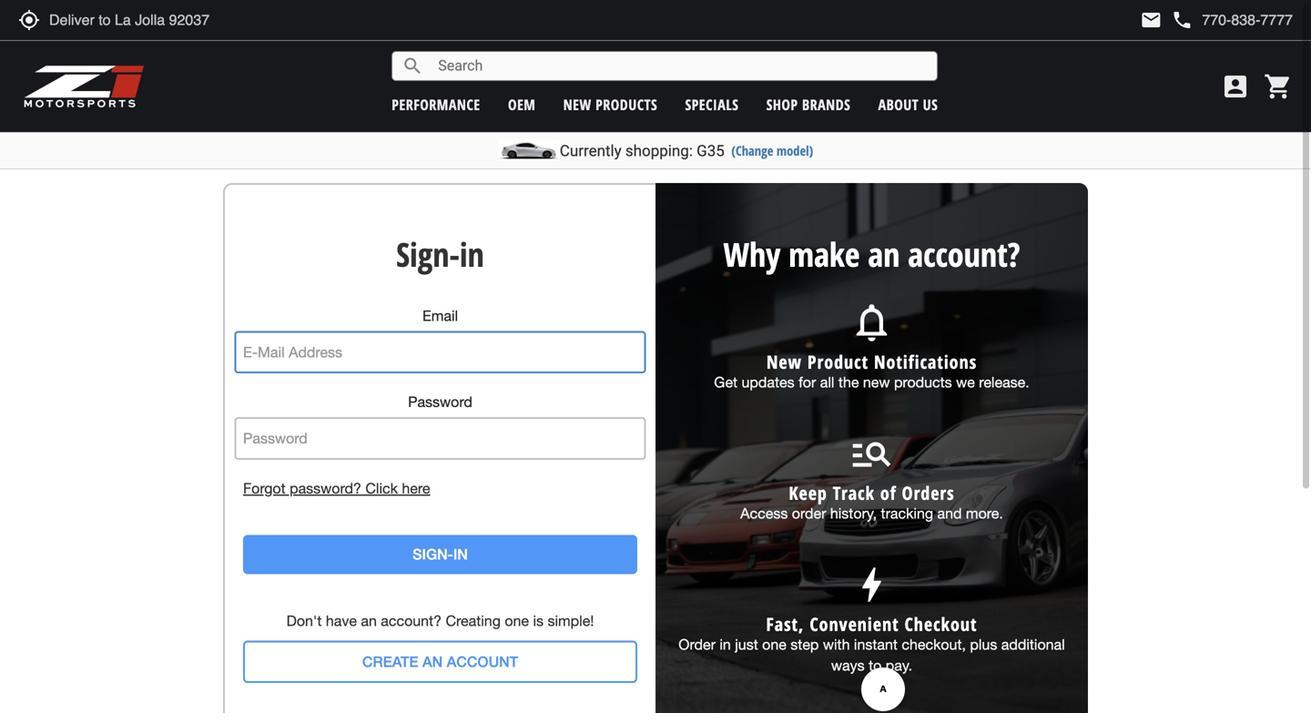 Task type: describe. For each thing, give the bounding box(es) containing it.
currently
[[560, 142, 622, 160]]

shopping_cart link
[[1260, 72, 1294, 101]]

order
[[792, 505, 827, 522]]

product
[[808, 349, 869, 374]]

why
[[724, 232, 781, 276]]

specials
[[686, 95, 739, 114]]

ways
[[832, 657, 865, 674]]

instant
[[854, 636, 898, 653]]

new products
[[564, 95, 658, 114]]

shopping_cart
[[1264, 72, 1294, 101]]

my_location
[[18, 9, 40, 31]]

shop brands link
[[767, 95, 851, 114]]

bolt
[[850, 562, 895, 608]]

checkout
[[905, 612, 978, 637]]

g35
[[697, 142, 725, 160]]

account? for have
[[381, 613, 442, 630]]

oem
[[508, 95, 536, 114]]

notifications
[[875, 349, 978, 374]]

all
[[821, 374, 835, 391]]

we
[[957, 374, 976, 391]]

an
[[423, 653, 443, 670]]

manage_search
[[850, 431, 895, 476]]

make
[[789, 232, 860, 276]]

in
[[454, 546, 468, 563]]

0 horizontal spatial one
[[505, 613, 529, 630]]

the
[[839, 374, 859, 391]]

new inside notifications new product notifications get updates for all the new products we release.
[[864, 374, 891, 391]]

tracking
[[881, 505, 934, 522]]

Password password field
[[235, 417, 646, 460]]

currently shopping: g35 (change model)
[[560, 142, 814, 160]]

checkout,
[[902, 636, 967, 653]]

performance link
[[392, 95, 481, 114]]

history,
[[831, 505, 877, 522]]

with
[[823, 636, 850, 653]]

new products link
[[564, 95, 658, 114]]

specials link
[[686, 95, 739, 114]]

forgot
[[243, 480, 286, 497]]

to
[[869, 657, 882, 674]]

creating
[[446, 613, 501, 630]]

shopping:
[[626, 142, 693, 160]]

email
[[423, 307, 458, 324]]

click
[[366, 480, 398, 497]]

step
[[791, 636, 819, 653]]

notifications
[[850, 300, 895, 345]]

don't have an account? creating one is simple!
[[287, 613, 594, 630]]

E-Mail Address email field
[[235, 331, 646, 374]]

for
[[799, 374, 817, 391]]

plus
[[971, 636, 998, 653]]

z1 motorsports logo image
[[23, 64, 145, 109]]

get
[[715, 374, 738, 391]]

mail
[[1141, 9, 1163, 31]]

is
[[533, 613, 544, 630]]

orders
[[903, 480, 955, 506]]

sign-
[[396, 232, 460, 276]]

create
[[362, 653, 419, 670]]

track
[[833, 480, 875, 506]]

forgot password? click         here link
[[243, 478, 638, 499]]

manage_search keep track of orders access order history, tracking and more.
[[741, 431, 1004, 522]]

in inside bolt fast, convenient checkout order in just one step with instant checkout, plus additional ways to pay.
[[720, 636, 731, 653]]

fast,
[[767, 612, 805, 637]]



Task type: vqa. For each thing, say whether or not it's contained in the screenshot.
topmost the Show
no



Task type: locate. For each thing, give the bounding box(es) containing it.
new
[[767, 349, 803, 374]]

create           an           account button
[[243, 641, 638, 683]]

(change model) link
[[732, 142, 814, 159]]

1 vertical spatial products
[[895, 374, 953, 391]]

account
[[447, 653, 519, 670]]

sign-in
[[413, 546, 468, 563]]

bolt fast, convenient checkout order in just one step with instant checkout, plus additional ways to pay.
[[679, 562, 1066, 674]]

0 vertical spatial products
[[596, 95, 658, 114]]

and
[[938, 505, 962, 522]]

account? for make
[[909, 232, 1021, 276]]

search
[[402, 55, 424, 77]]

about us link
[[879, 95, 939, 114]]

access
[[741, 505, 788, 522]]

model)
[[777, 142, 814, 159]]

1 vertical spatial account?
[[381, 613, 442, 630]]

just
[[735, 636, 759, 653]]

about
[[879, 95, 919, 114]]

shop brands
[[767, 95, 851, 114]]

about us
[[879, 95, 939, 114]]

products inside notifications new product notifications get updates for all the new products we release.
[[895, 374, 953, 391]]

account_box
[[1222, 72, 1251, 101]]

Search search field
[[424, 52, 938, 80]]

sign-
[[413, 546, 454, 563]]

don't
[[287, 613, 322, 630]]

1 horizontal spatial in
[[720, 636, 731, 653]]

new right the
[[864, 374, 891, 391]]

sign-in
[[396, 232, 484, 276]]

of
[[881, 480, 897, 506]]

an
[[868, 232, 900, 276], [361, 613, 377, 630]]

1 horizontal spatial one
[[763, 636, 787, 653]]

1 horizontal spatial products
[[895, 374, 953, 391]]

(change
[[732, 142, 774, 159]]

0 horizontal spatial account?
[[381, 613, 442, 630]]

oem link
[[508, 95, 536, 114]]

an right have
[[361, 613, 377, 630]]

us
[[923, 95, 939, 114]]

1 horizontal spatial new
[[864, 374, 891, 391]]

one inside bolt fast, convenient checkout order in just one step with instant checkout, plus additional ways to pay.
[[763, 636, 787, 653]]

1 vertical spatial new
[[864, 374, 891, 391]]

an for make
[[868, 232, 900, 276]]

0 vertical spatial new
[[564, 95, 592, 114]]

sign-in button
[[243, 535, 638, 574]]

have
[[326, 613, 357, 630]]

0 vertical spatial one
[[505, 613, 529, 630]]

1 vertical spatial an
[[361, 613, 377, 630]]

mail link
[[1141, 9, 1163, 31]]

one left the is
[[505, 613, 529, 630]]

new up currently
[[564, 95, 592, 114]]

account?
[[909, 232, 1021, 276], [381, 613, 442, 630]]

account_box link
[[1217, 72, 1255, 101]]

1 horizontal spatial account?
[[909, 232, 1021, 276]]

shop
[[767, 95, 799, 114]]

0 vertical spatial account?
[[909, 232, 1021, 276]]

1 vertical spatial in
[[720, 636, 731, 653]]

an right the make
[[868, 232, 900, 276]]

new
[[564, 95, 592, 114], [864, 374, 891, 391]]

1 horizontal spatial an
[[868, 232, 900, 276]]

1 vertical spatial one
[[763, 636, 787, 653]]

password
[[408, 394, 473, 411]]

more.
[[967, 505, 1004, 522]]

0 horizontal spatial in
[[460, 232, 484, 276]]

notifications new product notifications get updates for all the new products we release.
[[715, 300, 1030, 391]]

brands
[[803, 95, 851, 114]]

updates
[[742, 374, 795, 391]]

password?
[[290, 480, 362, 497]]

products left we
[[895, 374, 953, 391]]

phone
[[1172, 9, 1194, 31]]

products
[[596, 95, 658, 114], [895, 374, 953, 391]]

0 horizontal spatial an
[[361, 613, 377, 630]]

products up shopping:
[[596, 95, 658, 114]]

keep
[[789, 480, 828, 506]]

0 horizontal spatial products
[[596, 95, 658, 114]]

0 horizontal spatial new
[[564, 95, 592, 114]]

0 vertical spatial in
[[460, 232, 484, 276]]

convenient
[[810, 612, 900, 637]]

why make an account?
[[724, 232, 1021, 276]]

here
[[402, 480, 430, 497]]

mail phone
[[1141, 9, 1194, 31]]

an for have
[[361, 613, 377, 630]]

forgot password? click         here
[[243, 480, 430, 497]]

pay.
[[886, 657, 913, 674]]

additional
[[1002, 636, 1066, 653]]

create           an           account
[[362, 653, 519, 670]]

0 vertical spatial an
[[868, 232, 900, 276]]

order
[[679, 636, 716, 653]]

release.
[[980, 374, 1030, 391]]

one right just on the right bottom of the page
[[763, 636, 787, 653]]

simple!
[[548, 613, 594, 630]]

performance
[[392, 95, 481, 114]]

phone link
[[1172, 9, 1294, 31]]



